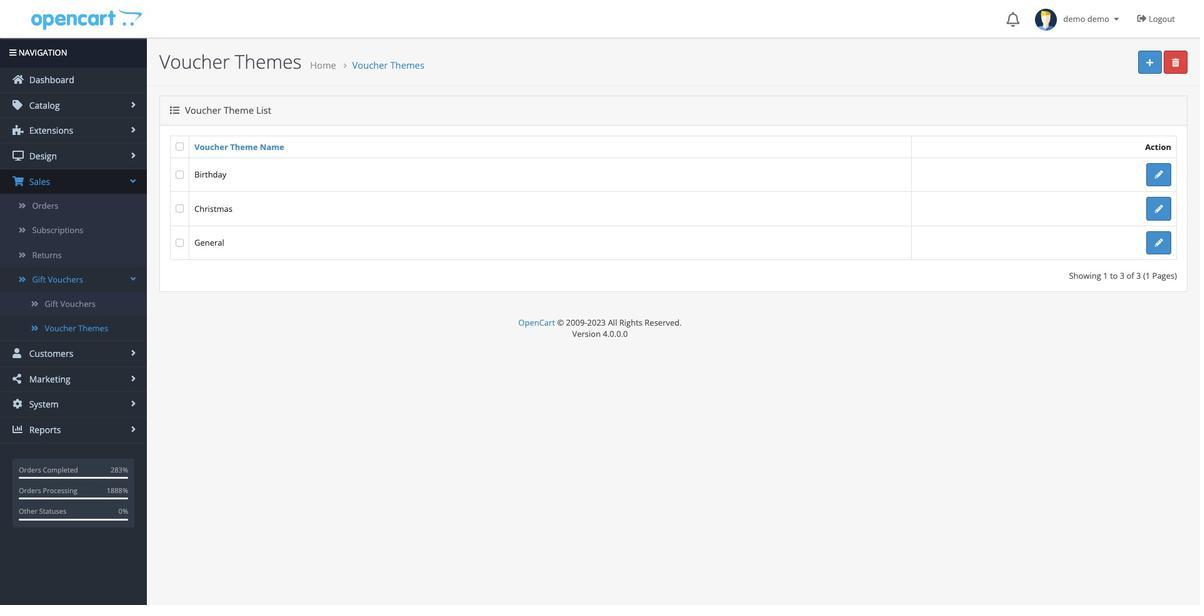 Task type: describe. For each thing, give the bounding box(es) containing it.
home link
[[310, 59, 336, 71]]

delete image
[[1172, 59, 1179, 67]]

other statuses
[[19, 507, 66, 516]]

1 3 from the left
[[1120, 270, 1125, 281]]

rights
[[619, 317, 643, 328]]

extensions link
[[0, 118, 147, 143]]

4.0.0.0
[[603, 328, 628, 340]]

sales link
[[0, 169, 147, 194]]

share alt image
[[13, 374, 24, 384]]

demo demo
[[1057, 13, 1112, 24]]

1 demo from the left
[[1063, 13, 1085, 24]]

©
[[557, 317, 564, 328]]

edit image for christmas
[[1155, 205, 1163, 213]]

list image
[[170, 106, 179, 115]]

theme for name
[[230, 141, 258, 152]]

showing 1 to 3 of 3 (1 pages)
[[1069, 270, 1177, 281]]

opencart image
[[30, 7, 142, 30]]

to
[[1110, 270, 1118, 281]]

all
[[608, 317, 617, 328]]

edit image
[[1155, 171, 1163, 179]]

desktop image
[[13, 151, 24, 161]]

reserved.
[[645, 317, 682, 328]]

navigation
[[16, 47, 67, 58]]

voucher for the right voucher themes link
[[352, 59, 388, 71]]

2 3 from the left
[[1136, 270, 1141, 281]]

statuses
[[39, 507, 66, 516]]

add new image
[[1146, 59, 1154, 67]]

returns
[[32, 249, 62, 260]]

2 demo from the left
[[1088, 13, 1109, 24]]

gift vouchers link for vouchers
[[0, 267, 147, 292]]

other
[[19, 507, 37, 516]]

voucher theme name
[[194, 141, 284, 152]]

pages)
[[1152, 270, 1177, 281]]

bell image
[[1007, 12, 1020, 27]]

home image
[[13, 75, 24, 85]]

(1
[[1143, 270, 1150, 281]]

283%
[[111, 465, 128, 474]]

1 vertical spatial voucher themes link
[[0, 316, 147, 341]]

gift vouchers for voucher
[[45, 298, 96, 309]]

general
[[194, 237, 224, 248]]

dashboard link
[[0, 68, 147, 92]]

orders for orders
[[32, 200, 58, 211]]

system link
[[0, 392, 147, 417]]

user image
[[13, 348, 24, 358]]

marketing
[[27, 373, 70, 385]]

design
[[27, 150, 57, 162]]

reports
[[27, 424, 61, 436]]

sign out alt image
[[1137, 14, 1147, 23]]

vouchers for themes
[[60, 298, 96, 309]]

gift for voucher themes
[[45, 298, 58, 309]]

chart bar image
[[13, 424, 24, 434]]

0%
[[119, 507, 128, 516]]

gift vouchers link for themes
[[0, 292, 147, 316]]



Task type: locate. For each thing, give the bounding box(es) containing it.
gift
[[32, 274, 46, 285], [45, 298, 58, 309]]

vouchers
[[48, 274, 83, 285], [60, 298, 96, 309]]

demo
[[1063, 13, 1085, 24], [1088, 13, 1109, 24]]

0 vertical spatial orders
[[32, 200, 58, 211]]

voucher for the bottom voucher themes link
[[45, 323, 76, 334]]

edit image up pages)
[[1155, 239, 1163, 247]]

1 horizontal spatial 3
[[1136, 270, 1141, 281]]

of
[[1127, 270, 1134, 281]]

0 horizontal spatial demo
[[1063, 13, 1085, 24]]

caret down image
[[1112, 15, 1122, 23]]

gift vouchers for gift
[[32, 274, 83, 285]]

2 vertical spatial orders
[[19, 486, 41, 495]]

orders
[[32, 200, 58, 211], [19, 465, 41, 474], [19, 486, 41, 495]]

dashboard
[[27, 74, 74, 86]]

logout
[[1149, 13, 1175, 24]]

voucher
[[159, 49, 230, 74], [352, 59, 388, 71], [185, 104, 221, 116], [194, 141, 228, 152], [45, 323, 76, 334]]

showing
[[1069, 270, 1101, 281]]

3 left of
[[1120, 270, 1125, 281]]

gift vouchers link
[[0, 267, 147, 292], [0, 292, 147, 316]]

0 vertical spatial gift
[[32, 274, 46, 285]]

gift vouchers
[[32, 274, 83, 285], [45, 298, 96, 309]]

system
[[27, 398, 59, 410]]

theme for list
[[224, 104, 254, 116]]

2 gift vouchers link from the top
[[0, 292, 147, 316]]

1 horizontal spatial voucher themes
[[159, 49, 302, 74]]

voucher theme name link
[[194, 141, 284, 152]]

customers
[[27, 348, 73, 360]]

version
[[572, 328, 601, 340]]

voucher right list image
[[185, 104, 221, 116]]

2 horizontal spatial voucher themes
[[352, 59, 424, 71]]

voucher right home
[[352, 59, 388, 71]]

gift vouchers link down returns link
[[0, 292, 147, 316]]

gift vouchers down returns
[[32, 274, 83, 285]]

demo demo image
[[1035, 9, 1057, 31]]

opencart link
[[518, 317, 555, 328]]

reports link
[[0, 418, 147, 442]]

catalog
[[27, 99, 60, 111]]

1 vertical spatial theme
[[230, 141, 258, 152]]

edit image down edit icon at the right of the page
[[1155, 205, 1163, 213]]

orders down sales on the top of the page
[[32, 200, 58, 211]]

1 edit image from the top
[[1155, 205, 1163, 213]]

gift for gift vouchers
[[32, 274, 46, 285]]

themes
[[235, 49, 302, 74], [390, 59, 424, 71], [78, 323, 108, 334]]

birthday
[[194, 169, 226, 180]]

None checkbox
[[176, 171, 184, 179], [176, 205, 184, 213], [176, 171, 184, 179], [176, 205, 184, 213]]

voucher for voucher theme name link
[[194, 141, 228, 152]]

name
[[260, 141, 284, 152]]

1 gift vouchers link from the top
[[0, 267, 147, 292]]

orders up orders processing
[[19, 465, 41, 474]]

completed
[[43, 465, 78, 474]]

3
[[1120, 270, 1125, 281], [1136, 270, 1141, 281]]

0 vertical spatial theme
[[224, 104, 254, 116]]

theme
[[224, 104, 254, 116], [230, 141, 258, 152]]

voucher themes
[[159, 49, 302, 74], [352, 59, 424, 71], [45, 323, 108, 334]]

orders for orders processing
[[19, 486, 41, 495]]

0 vertical spatial gift vouchers
[[32, 274, 83, 285]]

1 horizontal spatial themes
[[235, 49, 302, 74]]

customers link
[[0, 341, 147, 366]]

opencart
[[518, 317, 555, 328]]

design link
[[0, 144, 147, 169]]

1 vertical spatial gift vouchers
[[45, 298, 96, 309]]

1 vertical spatial vouchers
[[60, 298, 96, 309]]

theme left the name
[[230, 141, 258, 152]]

0 horizontal spatial 3
[[1120, 270, 1125, 281]]

1 horizontal spatial voucher themes link
[[352, 59, 424, 71]]

themes for the bottom voucher themes link
[[78, 323, 108, 334]]

bars image
[[9, 49, 16, 57]]

edit image for general
[[1155, 239, 1163, 247]]

None checkbox
[[176, 143, 184, 151], [176, 239, 184, 247], [176, 143, 184, 151], [176, 239, 184, 247]]

1
[[1103, 270, 1108, 281]]

subscriptions link
[[0, 218, 147, 243]]

3 left (1
[[1136, 270, 1141, 281]]

returns link
[[0, 243, 147, 267]]

0 vertical spatial voucher themes link
[[352, 59, 424, 71]]

2 edit image from the top
[[1155, 239, 1163, 247]]

shopping cart image
[[13, 176, 24, 186]]

orders processing
[[19, 486, 77, 495]]

edit image
[[1155, 205, 1163, 213], [1155, 239, 1163, 247]]

opencart © 2009-2023 all rights reserved. version 4.0.0.0
[[518, 317, 682, 340]]

vouchers for vouchers
[[48, 274, 83, 285]]

gift vouchers down returns link
[[45, 298, 96, 309]]

2 horizontal spatial themes
[[390, 59, 424, 71]]

voucher up birthday
[[194, 141, 228, 152]]

orders link
[[0, 194, 147, 218]]

theme left list
[[224, 104, 254, 116]]

0 horizontal spatial voucher themes link
[[0, 316, 147, 341]]

2023
[[587, 317, 606, 328]]

orders completed
[[19, 465, 78, 474]]

gift vouchers link down returns
[[0, 267, 147, 292]]

orders up other on the left
[[19, 486, 41, 495]]

voucher theme list
[[183, 104, 271, 116]]

2009-
[[566, 317, 587, 328]]

1 vertical spatial gift
[[45, 298, 58, 309]]

voucher up list image
[[159, 49, 230, 74]]

list
[[256, 104, 271, 116]]

0 vertical spatial vouchers
[[48, 274, 83, 285]]

processing
[[43, 486, 77, 495]]

1888%
[[107, 486, 128, 495]]

0 horizontal spatial voucher themes
[[45, 323, 108, 334]]

action
[[1145, 141, 1171, 152]]

voucher themes link
[[352, 59, 424, 71], [0, 316, 147, 341]]

voucher up customers
[[45, 323, 76, 334]]

cog image
[[13, 399, 24, 409]]

catalog link
[[0, 93, 147, 118]]

tag image
[[13, 100, 24, 110]]

demo right demo demo "image"
[[1063, 13, 1085, 24]]

logout link
[[1128, 0, 1188, 38]]

extensions
[[27, 125, 73, 137]]

sales
[[27, 175, 50, 187]]

0 horizontal spatial themes
[[78, 323, 108, 334]]

christmas
[[194, 203, 233, 214]]

demo left caret down image at the right top of page
[[1088, 13, 1109, 24]]

puzzle piece image
[[13, 125, 24, 135]]

1 horizontal spatial demo
[[1088, 13, 1109, 24]]

marketing link
[[0, 367, 147, 392]]

demo demo link
[[1029, 0, 1128, 38]]

0 vertical spatial edit image
[[1155, 205, 1163, 213]]

themes for the right voucher themes link
[[390, 59, 424, 71]]

orders for orders completed
[[19, 465, 41, 474]]

subscriptions
[[32, 225, 83, 236]]

home
[[310, 59, 336, 71]]

1 vertical spatial orders
[[19, 465, 41, 474]]

1 vertical spatial edit image
[[1155, 239, 1163, 247]]



Task type: vqa. For each thing, say whether or not it's contained in the screenshot.
1st DEMO from the right
yes



